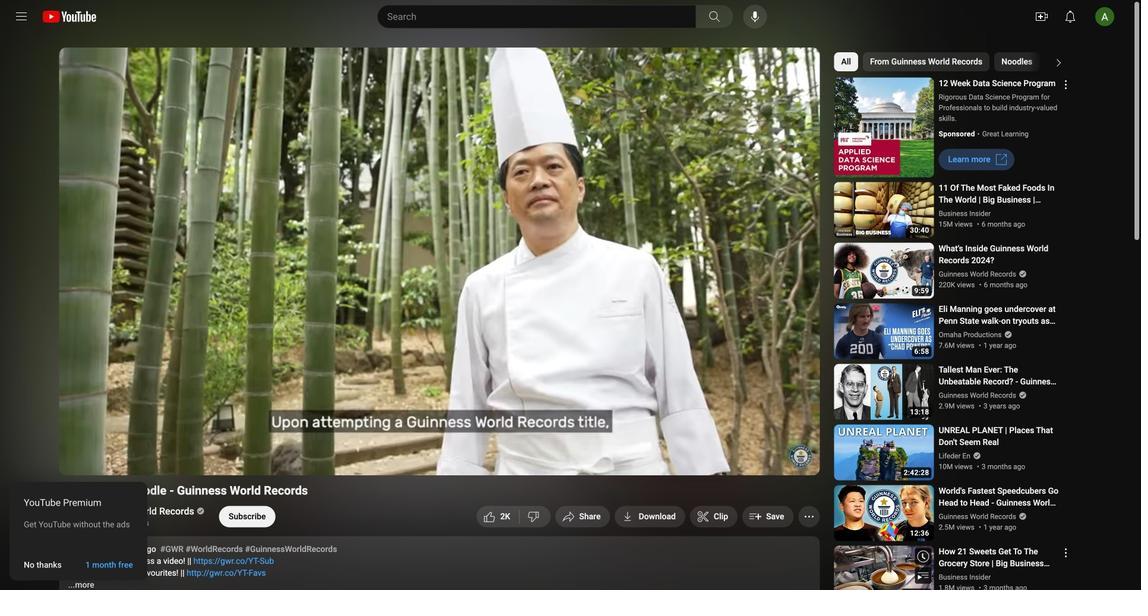 Task type: describe. For each thing, give the bounding box(es) containing it.
world's fastest speedcubers go head to head - guinness world records by guinness world records 2,547,897 views 1 year ago 12 minutes, 36 seconds element
[[939, 485, 1059, 509]]

Search text field
[[387, 9, 694, 24]]

verified image for 2 hours, 42 minutes, 28 seconds element
[[971, 452, 982, 460]]

what's inside guinness world records 2024? by guinness world records 220,048 views 6 months ago 9 minutes, 59 seconds element
[[939, 243, 1059, 267]]

youtube video player element
[[59, 48, 820, 476]]

11 of the most faked foods in the world | big business | insider business by business insider 15,030,241 views 6 months ago 30 minutes element
[[939, 182, 1059, 206]]

12 minutes, 36 seconds element
[[911, 530, 930, 537]]

verified image up 11.9 million subscribers element
[[194, 507, 205, 515]]

13 minutes, 18 seconds element
[[911, 409, 930, 416]]

tallest man ever: the unbeatable record? - guinness world records by guinness world records 2,944,297 views 3 years ago 13 minutes, 18 seconds element
[[939, 364, 1059, 388]]



Task type: vqa. For each thing, say whether or not it's contained in the screenshot.
3
no



Task type: locate. For each thing, give the bounding box(es) containing it.
autoplay is on image
[[643, 457, 664, 466]]

seek slider slider
[[66, 438, 813, 450]]

verified image down world's fastest speedcubers go head to head - guinness world records by guinness world records 2,547,897 views 1 year ago 12 minutes, 36 seconds element
[[1017, 513, 1027, 521]]

6 minutes, 58 seconds element
[[915, 348, 930, 355]]

11.9 million subscribers element
[[90, 518, 203, 529]]

avatar image image
[[1096, 7, 1115, 26]]

None text field
[[229, 512, 266, 522], [639, 512, 676, 522], [229, 512, 266, 522], [639, 512, 676, 522]]

sponsored image
[[939, 129, 983, 139]]

None text field
[[949, 155, 991, 164], [24, 560, 62, 570], [85, 560, 133, 570], [949, 155, 991, 164], [24, 560, 62, 570], [85, 560, 133, 570]]

unreal planet | places that don't seem real by lifeder en 10,858,949 views 3 months ago 2 hours, 42 minutes element
[[939, 425, 1059, 449]]

how 21 sweets get to the grocery store | big business marathon | business insider by business insider 1,864,471 views 3 months ago 2 hours, 44 minutes element
[[939, 546, 1059, 570]]

verified image for 6 minutes, 58 seconds 'element'
[[1002, 331, 1013, 339]]

verified image down eli manning goes undercover at penn state walk-on tryouts as "chad powers" by omaha productions 7,657,272 views 1 year ago 6 minutes, 58 seconds element
[[1002, 331, 1013, 339]]

9 minutes, 59 seconds element
[[915, 287, 930, 295]]

None search field
[[356, 5, 736, 29]]

30 minutes, 40 seconds element
[[911, 227, 930, 234]]

eli manning goes undercover at penn state walk-on tryouts as "chad powers" by omaha productions 7,657,272 views 1 year ago 6 minutes, 58 seconds element
[[939, 304, 1059, 327]]

verified image for 13 minutes, 18 seconds element
[[1017, 391, 1027, 400]]

verified image down unreal planet | places that don't seem real by lifeder en 10,858,949 views 3 months ago 2 hours, 42 minutes element on the right of the page
[[971, 452, 982, 460]]

2 hours, 42 minutes, 28 seconds element
[[904, 469, 930, 477]]

verified image
[[1017, 270, 1027, 278]]

tab list
[[835, 48, 1142, 76]]

verified image
[[1002, 331, 1013, 339], [1017, 391, 1027, 400], [971, 452, 982, 460], [194, 507, 205, 515], [1017, 513, 1027, 521]]

verified image down tallest man ever: the unbeatable record? - guinness world records by guinness world records 2,944,297 views 3 years ago 13 minutes, 18 seconds element
[[1017, 391, 1027, 400]]

verified image for 12 minutes, 36 seconds element
[[1017, 513, 1027, 521]]



